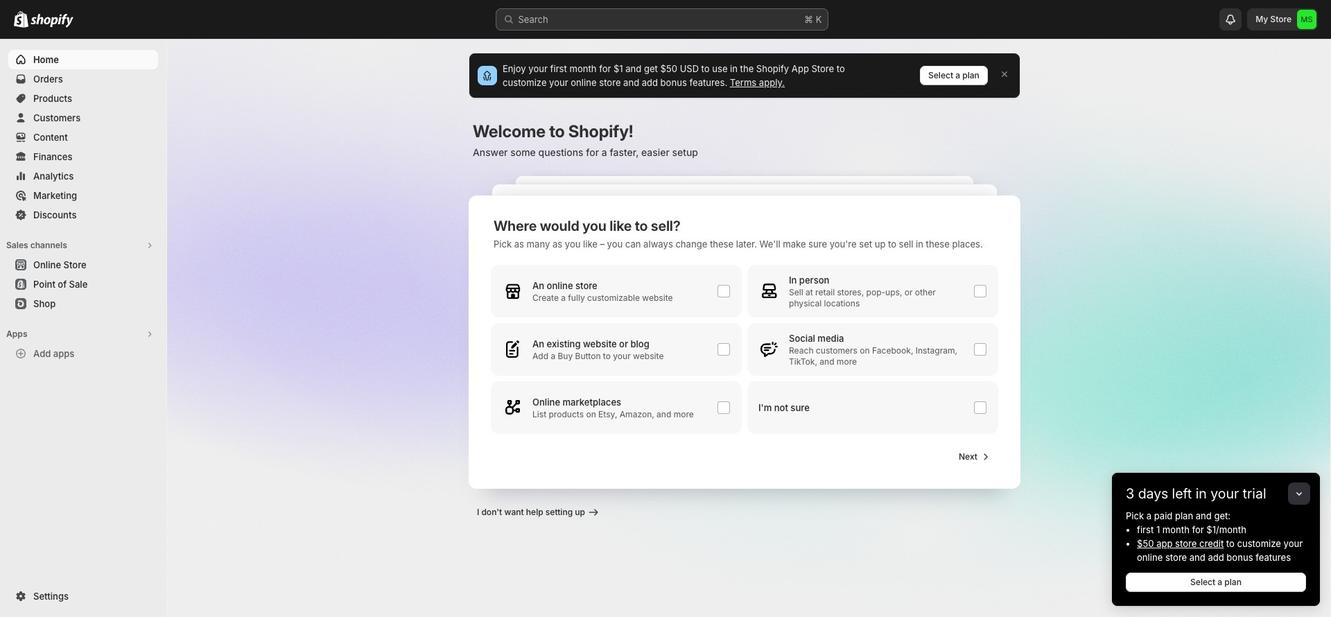 Task type: locate. For each thing, give the bounding box(es) containing it.
my store image
[[1297, 10, 1317, 29]]

shopify image
[[31, 14, 73, 28]]



Task type: vqa. For each thing, say whether or not it's contained in the screenshot.
My Store icon
yes



Task type: describe. For each thing, give the bounding box(es) containing it.
shopify image
[[14, 11, 28, 28]]



